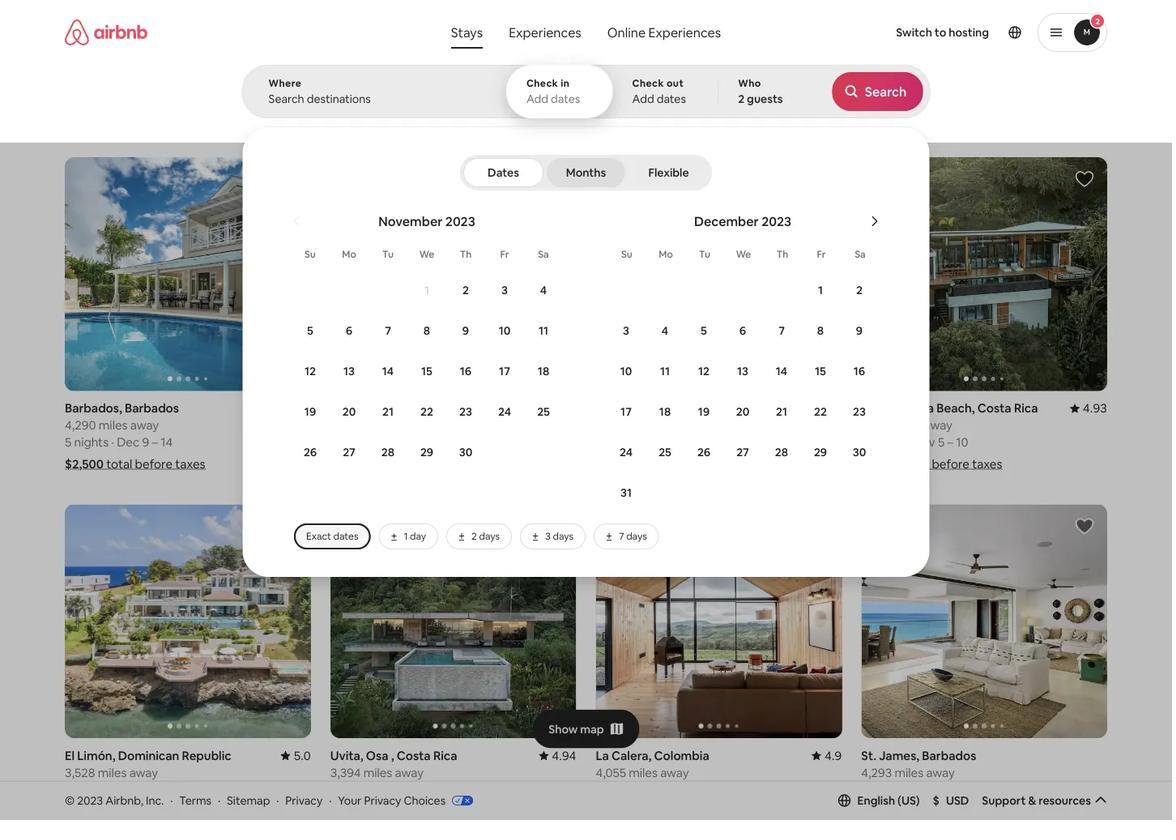Task type: vqa. For each thing, say whether or not it's contained in the screenshot.


Task type: describe. For each thing, give the bounding box(es) containing it.
$3,000 total before taxes
[[862, 456, 1003, 472]]

guests
[[747, 92, 783, 106]]

– inside "uvita, osa , costa rica 3,394 miles away 5 nights · nov 28 – dec 3 $7,666 total before taxes"
[[424, 782, 430, 798]]

$4,568
[[862, 804, 901, 819]]

total inside "uvita, osa , costa rica 3,394 miles away 5 nights · nov 28 – dec 3 $7,666 total before taxes"
[[370, 804, 396, 819]]

Where field
[[269, 92, 480, 106]]

tiny
[[734, 120, 753, 133]]

english (us)
[[858, 793, 920, 808]]

martin
[[417, 400, 454, 416]]

colombia
[[655, 748, 710, 764]]

4,055
[[596, 765, 626, 781]]

miles inside "uvita, osa , costa rica 3,394 miles away 5 nights · nov 28 – dec 3 $7,666 total before taxes"
[[364, 765, 392, 781]]

calera,
[[612, 748, 652, 764]]

dominican
[[118, 748, 179, 764]]

privacy link
[[286, 793, 323, 808]]

check out add dates
[[633, 77, 686, 106]]

nights inside 'la calera, colombia 4,055 miles away 5 nights · nov 12 – 17'
[[605, 782, 640, 798]]

1 13 button from the left
[[330, 352, 369, 391]]

16 for 1st 16 button from the right
[[854, 364, 866, 378]]

online experiences
[[608, 24, 721, 41]]

before inside 'st. james, barbados 4,293 miles away 5 nights · dec 5 – 10 $4,568 total before taxes'
[[932, 804, 970, 819]]

1 19 from the left
[[305, 404, 316, 419]]

november
[[379, 213, 443, 229]]

map
[[581, 722, 604, 736]]

add to wishlist: el limón, dominican republic image
[[279, 517, 298, 536]]

0 horizontal spatial 3 button
[[485, 271, 524, 310]]

1 12 button from the left
[[291, 352, 330, 391]]

1 7 button from the left
[[369, 311, 408, 350]]

0 vertical spatial 18 button
[[524, 352, 563, 391]]

rica for uvita, osa , costa rica
[[433, 748, 457, 764]]

who
[[738, 77, 762, 90]]

2 21 button from the left
[[763, 392, 802, 431]]

barbados,
[[65, 400, 122, 416]]

support & resources
[[983, 793, 1092, 808]]

18 for topmost 18 button
[[538, 364, 550, 378]]

1 vertical spatial 24
[[620, 445, 633, 460]]

1 fr from the left
[[500, 248, 509, 261]]

14 inside barbados, barbados 4,290 miles away 5 nights · dec 9 – 14 $2,500 total before taxes
[[161, 434, 173, 450]]

your privacy choices
[[338, 793, 446, 808]]

2 27 from the left
[[737, 445, 749, 460]]

4.93
[[1083, 400, 1108, 416]]

away inside "uvita, osa , costa rica 3,394 miles away 5 nights · nov 28 – dec 3 $7,666 total before taxes"
[[395, 765, 424, 781]]

2 27 button from the left
[[724, 433, 763, 472]]

3 inside "uvita, osa , costa rica 3,394 miles away 5 nights · nov 28 – dec 3 $7,666 total before taxes"
[[458, 782, 465, 798]]

out
[[667, 77, 684, 90]]

cambuí, brazil 6,710 miles away
[[596, 400, 687, 433]]

santa teresa beach, costa rica 3,313 miles away
[[862, 400, 1039, 433]]

7 inside cul-de-sac, st. martin 3,895 miles away 7 nights · dec 2 – 9 $7,000 total before taxes
[[330, 434, 337, 450]]

1 9 button from the left
[[447, 311, 485, 350]]

1 8 button from the left
[[408, 311, 447, 350]]

2 su from the left
[[622, 248, 633, 261]]

choices
[[404, 793, 446, 808]]

nights down the 3,313 on the bottom right of page
[[871, 434, 906, 450]]

show
[[549, 722, 578, 736]]

1 horizontal spatial 17 button
[[607, 392, 646, 431]]

$
[[933, 793, 940, 808]]

group for la calera, colombia
[[596, 505, 842, 738]]

13 for second 13 button from right
[[344, 364, 355, 378]]

2 privacy from the left
[[364, 793, 401, 808]]

total inside barbados, barbados 4,290 miles away 5 nights · dec 9 – 14 $2,500 total before taxes
[[106, 456, 132, 472]]

4.9
[[825, 748, 842, 764]]

0 vertical spatial 24
[[498, 404, 511, 419]]

amazing
[[558, 120, 599, 132]]

inc.
[[146, 793, 164, 808]]

0 horizontal spatial 11 button
[[524, 311, 563, 350]]

– inside cul-de-sac, st. martin 3,895 miles away 7 nights · dec 2 – 9 $7,000 total before taxes
[[417, 434, 423, 450]]

1 30 from the left
[[459, 445, 473, 460]]

– inside barbados, barbados 4,290 miles away 5 nights · dec 9 – 14 $2,500 total before taxes
[[152, 434, 158, 450]]

0 horizontal spatial 25 button
[[524, 392, 563, 431]]

group for barbados, barbados
[[65, 157, 311, 391]]

2 fr from the left
[[817, 248, 826, 261]]

beach,
[[937, 400, 975, 416]]

views
[[601, 120, 627, 132]]

la
[[596, 748, 609, 764]]

add to wishlist: cul-de-sac, st. martin image
[[544, 169, 564, 189]]

dec inside cul-de-sac, st. martin 3,895 miles away 7 nights · dec 2 – 9 $7,000 total before taxes
[[382, 434, 405, 450]]

0 vertical spatial 17 button
[[485, 352, 524, 391]]

2 19 button from the left
[[685, 392, 724, 431]]

1 14 button from the left
[[369, 352, 408, 391]]

1 mo from the left
[[342, 248, 356, 261]]

2 mo from the left
[[659, 248, 673, 261]]

©
[[65, 793, 75, 808]]

11 for leftmost 11 button
[[539, 323, 549, 338]]

$948
[[596, 456, 625, 472]]

$2,500
[[65, 456, 104, 472]]

november 2023
[[379, 213, 476, 229]]

nights inside 'el limón, dominican republic 3,528 miles away 5 nights · nov 5 – 10 $15,000 total before taxes'
[[74, 782, 109, 798]]

28 inside "uvita, osa , costa rica 3,394 miles away 5 nights · nov 28 – dec 3 $7,666 total before taxes"
[[407, 782, 421, 798]]

2 7 button from the left
[[763, 311, 802, 350]]

before inside cul-de-sac, st. martin 3,895 miles away 7 nights · dec 2 – 9 $7,000 total before taxes
[[400, 456, 437, 472]]

1 8 from the left
[[424, 323, 430, 338]]

1 we from the left
[[420, 248, 435, 261]]

barbados, barbados 4,290 miles away 5 nights · dec 9 – 14 $2,500 total before taxes
[[65, 400, 205, 472]]

4.99 out of 5 average rating image
[[805, 400, 842, 416]]

1 button for december 2023
[[802, 271, 840, 310]]

dec inside "uvita, osa , costa rica 3,394 miles away 5 nights · nov 28 – dec 3 $7,666 total before taxes"
[[433, 782, 455, 798]]

december
[[694, 213, 759, 229]]

5.0 out of 5 average rating image
[[546, 401, 577, 416]]

28 for 2nd 28 button
[[775, 445, 789, 460]]

1 horizontal spatial 24 button
[[607, 433, 646, 472]]

taxes inside 'st. james, barbados 4,293 miles away 5 nights · dec 5 – 10 $4,568 total before taxes'
[[972, 804, 1002, 819]]

exact
[[306, 530, 331, 543]]

nights inside cul-de-sac, st. martin 3,895 miles away 7 nights · dec 2 – 9 $7,000 total before taxes
[[340, 434, 374, 450]]

2 8 button from the left
[[802, 311, 840, 350]]

dates
[[488, 165, 519, 180]]

1 horizontal spatial 25
[[659, 445, 672, 460]]

20 for 1st 20 button from the left
[[343, 404, 356, 419]]

31 button
[[607, 473, 646, 512]]

17 inside 'la calera, colombia 4,055 miles away 5 nights · nov 12 – 17'
[[696, 782, 708, 798]]

away inside santa teresa beach, costa rica 3,313 miles away
[[924, 417, 953, 433]]

check for check in add dates
[[527, 77, 559, 90]]

2 29 from the left
[[814, 445, 828, 460]]

$7,666
[[330, 804, 368, 819]]

5 nights for $948
[[596, 434, 640, 450]]

3,528
[[65, 765, 95, 781]]

· inside 'el limón, dominican republic 3,528 miles away 5 nights · nov 5 – 10 $15,000 total before taxes'
[[111, 782, 114, 798]]

0 horizontal spatial 1
[[404, 530, 408, 543]]

group for cambuí, brazil
[[596, 157, 842, 391]]

nov inside 'la calera, colombia 4,055 miles away 5 nights · nov 12 – 17'
[[648, 782, 670, 798]]

2 tu from the left
[[699, 248, 711, 261]]

4.94
[[552, 748, 577, 764]]

1 tu from the left
[[383, 248, 394, 261]]

1 day
[[404, 530, 426, 543]]

st. inside 'st. james, barbados 4,293 miles away 5 nights · dec 5 – 10 $4,568 total before taxes'
[[862, 748, 877, 764]]

1 horizontal spatial 4 button
[[646, 311, 685, 350]]

1 27 button from the left
[[330, 433, 369, 472]]

2 9 button from the left
[[840, 311, 879, 350]]

stays tab panel
[[242, 65, 1173, 577]]

cul-
[[330, 400, 354, 416]]

terms · sitemap · privacy ·
[[179, 793, 332, 808]]

1 vertical spatial 11 button
[[646, 352, 685, 391]]

dates for check in add dates
[[551, 92, 580, 106]]

barbados inside barbados, barbados 4,290 miles away 5 nights · dec 9 – 14 $2,500 total before taxes
[[125, 400, 179, 416]]

nights inside barbados, barbados 4,290 miles away 5 nights · dec 9 – 14 $2,500 total before taxes
[[74, 434, 109, 450]]

months
[[566, 165, 606, 180]]

(us)
[[898, 793, 920, 808]]

1 5 button from the left
[[291, 311, 330, 350]]

display total before taxes switch
[[1065, 103, 1094, 122]]

support & resources button
[[983, 793, 1108, 808]]

1 vertical spatial 10 button
[[607, 352, 646, 391]]

support
[[983, 793, 1026, 808]]

2 days
[[472, 530, 500, 543]]

off-the-grid
[[653, 120, 709, 132]]

airbnb,
[[106, 793, 143, 808]]

in
[[561, 77, 570, 90]]

0 horizontal spatial 10 button
[[485, 311, 524, 350]]

1 horizontal spatial 18 button
[[646, 392, 685, 431]]

1 26 from the left
[[304, 445, 317, 460]]

$15,000
[[65, 804, 109, 819]]

nov up $948 total before taxes
[[648, 434, 670, 450]]

2 inside who 2 guests
[[738, 92, 745, 106]]

costa for beach,
[[978, 400, 1012, 416]]

0 vertical spatial 24 button
[[485, 392, 524, 431]]

23 for second 23 button from right
[[460, 404, 472, 419]]

0 horizontal spatial 12
[[305, 364, 316, 378]]

dec inside barbados, barbados 4,290 miles away 5 nights · dec 9 – 14 $2,500 total before taxes
[[117, 434, 139, 450]]

months button
[[547, 158, 626, 187]]

$948 total before taxes
[[596, 456, 727, 472]]

who 2 guests
[[738, 77, 783, 106]]

add to wishlist: st. james, barbados image
[[1075, 517, 1095, 536]]

4.99
[[818, 400, 842, 416]]

flexible button
[[629, 158, 709, 187]]

james,
[[879, 748, 920, 764]]

2 experiences from the left
[[649, 24, 721, 41]]

0 vertical spatial 4
[[540, 283, 547, 297]]

beachfront
[[196, 120, 247, 133]]

&
[[1029, 793, 1037, 808]]

add to wishlist: uvita, osa , costa rica image
[[544, 517, 564, 536]]

costa for ,
[[397, 748, 431, 764]]

total inside 'el limón, dominican republic 3,528 miles away 5 nights · nov 5 – 10 $15,000 total before taxes'
[[112, 804, 138, 819]]

– inside 'st. james, barbados 4,293 miles away 5 nights · dec 5 – 10 $4,568 total before taxes'
[[948, 782, 954, 798]]

limón,
[[77, 748, 115, 764]]

homes
[[756, 120, 786, 133]]

2 16 button from the left
[[840, 352, 879, 391]]

2 14 button from the left
[[763, 352, 802, 391]]

none search field containing stays
[[242, 0, 1173, 577]]

– inside 'la calera, colombia 4,055 miles away 5 nights · nov 12 – 17'
[[687, 782, 693, 798]]

taxes inside "uvita, osa , costa rica 3,394 miles away 5 nights · nov 28 – dec 3 $7,666 total before taxes"
[[439, 804, 470, 819]]

1 20 button from the left
[[330, 392, 369, 431]]

your
[[338, 793, 362, 808]]

1 su from the left
[[305, 248, 316, 261]]

0 vertical spatial 25
[[537, 404, 550, 419]]

1 29 button from the left
[[408, 433, 447, 472]]

1 horizontal spatial 25 button
[[646, 433, 685, 472]]

osa
[[366, 748, 389, 764]]

total inside 'st. james, barbados 4,293 miles away 5 nights · dec 5 – 10 $4,568 total before taxes'
[[903, 804, 929, 819]]

0 vertical spatial 4 button
[[524, 271, 563, 310]]

nov up the $3,000 total before taxes
[[914, 434, 936, 450]]

la calera, colombia 4,055 miles away 5 nights · nov 12 – 17
[[596, 748, 710, 798]]

sitemap
[[227, 793, 270, 808]]

hosting
[[949, 25, 990, 40]]

7 days
[[619, 530, 647, 543]]

2 23 button from the left
[[840, 392, 879, 431]]

de-
[[354, 400, 373, 416]]

2 sa from the left
[[855, 248, 866, 261]]

online experiences link
[[595, 16, 734, 49]]

republic
[[182, 748, 232, 764]]

3,313
[[862, 417, 890, 433]]

resources
[[1039, 793, 1092, 808]]

2 button for december 2023
[[840, 271, 879, 310]]

switch to hosting link
[[887, 15, 999, 49]]

2 15 from the left
[[815, 364, 827, 378]]

away inside cambuí, brazil 6,710 miles away
[[659, 417, 687, 433]]

1 29 from the left
[[421, 445, 434, 460]]

1 19 button from the left
[[291, 392, 330, 431]]

$3,000
[[862, 456, 901, 472]]

to
[[935, 25, 947, 40]]



Task type: locate. For each thing, give the bounding box(es) containing it.
your privacy choices link
[[338, 793, 473, 809]]

st. right the sac,
[[399, 400, 415, 416]]

1 horizontal spatial add
[[633, 92, 655, 106]]

25
[[537, 404, 550, 419], [659, 445, 672, 460]]

1 horizontal spatial days
[[553, 530, 574, 543]]

2 2 button from the left
[[840, 271, 879, 310]]

terms link
[[179, 793, 212, 808]]

switch to hosting
[[897, 25, 990, 40]]

0 horizontal spatial 25
[[537, 404, 550, 419]]

nov inside 'el limón, dominican republic 3,528 miles away 5 nights · nov 5 – 10 $15,000 total before taxes'
[[117, 782, 139, 798]]

3,394
[[330, 765, 361, 781]]

8
[[424, 323, 430, 338], [818, 323, 824, 338]]

1 1 button from the left
[[408, 271, 447, 310]]

8 button up 4.99 out of 5 average rating image
[[802, 311, 840, 350]]

amazing views
[[558, 120, 627, 132]]

2 add from the left
[[633, 92, 655, 106]]

2 horizontal spatial dates
[[657, 92, 686, 106]]

nights down 3,528 at the left
[[74, 782, 109, 798]]

1 horizontal spatial sa
[[855, 248, 866, 261]]

rica
[[1015, 400, 1039, 416], [433, 748, 457, 764]]

nights down 4,290
[[74, 434, 109, 450]]

14 for second 14 button from the right
[[382, 364, 394, 378]]

1 horizontal spatial 22 button
[[802, 392, 840, 431]]

0 horizontal spatial add
[[527, 92, 549, 106]]

1 th from the left
[[460, 248, 472, 261]]

17 button
[[485, 352, 524, 391], [607, 392, 646, 431]]

1 check from the left
[[527, 77, 559, 90]]

1 vertical spatial 24 button
[[607, 433, 646, 472]]

4,290
[[65, 417, 96, 433]]

su
[[305, 248, 316, 261], [622, 248, 633, 261]]

barbados inside 'st. james, barbados 4,293 miles away 5 nights · dec 5 – 10 $4,568 total before taxes'
[[923, 748, 977, 764]]

1 privacy from the left
[[286, 793, 323, 808]]

22 for 1st 22 button
[[421, 404, 434, 419]]

st. inside cul-de-sac, st. martin 3,895 miles away 7 nights · dec 2 – 9 $7,000 total before taxes
[[399, 400, 415, 416]]

cabins
[[423, 120, 454, 133]]

away up $
[[927, 765, 955, 781]]

total right the $7,666 on the left bottom
[[370, 804, 396, 819]]

1 horizontal spatial 10 button
[[607, 352, 646, 391]]

22 for second 22 button
[[815, 404, 827, 419]]

· inside "uvita, osa , costa rica 3,394 miles away 5 nights · nov 28 – dec 3 $7,666 total before taxes"
[[377, 782, 380, 798]]

1 horizontal spatial 11 button
[[646, 352, 685, 391]]

$7,000
[[330, 456, 368, 472]]

1 vertical spatial 18 button
[[646, 392, 685, 431]]

31
[[621, 485, 632, 500]]

2 26 from the left
[[698, 445, 711, 460]]

0 horizontal spatial sa
[[538, 248, 549, 261]]

0 vertical spatial 3 button
[[485, 271, 524, 310]]

before inside 'el limón, dominican republic 3,528 miles away 5 nights · nov 5 – 10 $15,000 total before taxes'
[[141, 804, 178, 819]]

2 1 button from the left
[[802, 271, 840, 310]]

1 horizontal spatial 19
[[698, 404, 710, 419]]

21 right de-
[[383, 404, 394, 419]]

1 horizontal spatial 5 button
[[685, 311, 724, 350]]

1 16 from the left
[[460, 364, 472, 378]]

29 button down martin
[[408, 433, 447, 472]]

8 up martin
[[424, 323, 430, 338]]

day
[[410, 530, 426, 543]]

5 nights for $3,000
[[862, 434, 906, 450]]

check left in
[[527, 77, 559, 90]]

1 horizontal spatial 29 button
[[802, 433, 840, 472]]

away inside barbados, barbados 4,290 miles away 5 nights · dec 9 – 14 $2,500 total before taxes
[[130, 417, 159, 433]]

0 horizontal spatial dates
[[333, 530, 359, 543]]

8 button
[[408, 311, 447, 350], [802, 311, 840, 350]]

0 horizontal spatial 5 nights
[[596, 434, 640, 450]]

0 horizontal spatial 20 button
[[330, 392, 369, 431]]

check for check out add dates
[[633, 77, 664, 90]]

total inside cul-de-sac, st. martin 3,895 miles away 7 nights · dec 2 – 9 $7,000 total before taxes
[[371, 456, 397, 472]]

9 inside barbados, barbados 4,290 miles away 5 nights · dec 9 – 14 $2,500 total before taxes
[[142, 434, 149, 450]]

20 button
[[330, 392, 369, 431], [724, 392, 763, 431]]

away inside 'st. james, barbados 4,293 miles away 5 nights · dec 5 – 10 $4,568 total before taxes'
[[927, 765, 955, 781]]

total right the $3,000
[[904, 456, 930, 472]]

stays button
[[438, 16, 496, 49]]

1 20 from the left
[[343, 404, 356, 419]]

tropical
[[277, 120, 314, 133]]

2 horizontal spatial 14
[[776, 364, 788, 378]]

add for check in add dates
[[527, 92, 549, 106]]

3 days from the left
[[627, 530, 647, 543]]

1 sa from the left
[[538, 248, 549, 261]]

8 up 4.99 out of 5 average rating image
[[818, 323, 824, 338]]

29 down 4.99 out of 5 average rating image
[[814, 445, 828, 460]]

days left add to wishlist: uvita, osa , costa rica icon
[[479, 530, 500, 543]]

nov 5 – 10 for 3,313 miles away
[[914, 434, 969, 450]]

miles down osa on the left of the page
[[364, 765, 392, 781]]

0 horizontal spatial 15 button
[[408, 352, 447, 391]]

19 left cul-
[[305, 404, 316, 419]]

0 horizontal spatial experiences
[[509, 24, 582, 41]]

20
[[343, 404, 356, 419], [736, 404, 750, 419]]

17 for right 17 button
[[621, 404, 632, 419]]

uvita, osa , costa rica 3,394 miles away 5 nights · nov 28 – dec 3 $7,666 total before taxes
[[330, 748, 470, 819]]

usd
[[947, 793, 970, 808]]

2 6 button from the left
[[724, 311, 763, 350]]

2 28 button from the left
[[763, 433, 802, 472]]

2 13 button from the left
[[724, 352, 763, 391]]

2023 for november
[[446, 213, 476, 229]]

· inside 'la calera, colombia 4,055 miles away 5 nights · nov 12 – 17'
[[643, 782, 645, 798]]

18 up 5.0 out of 5 average rating image
[[538, 364, 550, 378]]

1 vertical spatial 3 button
[[607, 311, 646, 350]]

total right the $948
[[627, 456, 653, 472]]

st. james, barbados 4,293 miles away 5 nights · dec 5 – 10 $4,568 total before taxes
[[862, 748, 1002, 819]]

2 20 button from the left
[[724, 392, 763, 431]]

11
[[539, 323, 549, 338], [660, 364, 670, 378]]

el
[[65, 748, 75, 764]]

1 horizontal spatial 22
[[815, 404, 827, 419]]

6
[[346, 323, 353, 338], [740, 323, 747, 338]]

check inside check in add dates
[[527, 77, 559, 90]]

total left $
[[903, 804, 929, 819]]

1 22 from the left
[[421, 404, 434, 419]]

add inside check in add dates
[[527, 92, 549, 106]]

profile element
[[749, 0, 1108, 65]]

2 8 from the left
[[818, 323, 824, 338]]

costa inside santa teresa beach, costa rica 3,313 miles away
[[978, 400, 1012, 416]]

2 nov 5 – 10 from the left
[[914, 434, 969, 450]]

away down brazil
[[659, 417, 687, 433]]

24 button left 5.0 out of 5 average rating image
[[485, 392, 524, 431]]

add for check out add dates
[[633, 92, 655, 106]]

1 horizontal spatial 23 button
[[840, 392, 879, 431]]

miles inside barbados, barbados 4,290 miles away 5 nights · dec 9 – 14 $2,500 total before taxes
[[99, 417, 128, 433]]

4.9 out of 5 average rating image
[[812, 748, 842, 764]]

2 check from the left
[[633, 77, 664, 90]]

0 horizontal spatial 2023
[[77, 793, 103, 808]]

1 horizontal spatial dates
[[551, 92, 580, 106]]

tu down the december on the top
[[699, 248, 711, 261]]

st. up 4,293
[[862, 748, 877, 764]]

1 horizontal spatial 12 button
[[685, 352, 724, 391]]

costa
[[978, 400, 1012, 416], [397, 748, 431, 764]]

0 vertical spatial barbados
[[125, 400, 179, 416]]

3,895
[[330, 417, 361, 433]]

5 inside 'la calera, colombia 4,055 miles away 5 nights · nov 12 – 17'
[[596, 782, 603, 798]]

4.94 out of 5 average rating image
[[539, 748, 577, 764]]

10 inside 'st. james, barbados 4,293 miles away 5 nights · dec 5 – 10 $4,568 total before taxes'
[[957, 782, 969, 798]]

1 vertical spatial 17
[[621, 404, 632, 419]]

1 horizontal spatial 30
[[853, 445, 867, 460]]

0 horizontal spatial 28
[[382, 445, 395, 460]]

19 button right brazil
[[685, 392, 724, 431]]

29 down martin
[[421, 445, 434, 460]]

0 vertical spatial 10 button
[[485, 311, 524, 350]]

off-
[[653, 120, 671, 132]]

group
[[65, 81, 830, 144], [65, 157, 311, 391], [330, 157, 577, 391], [596, 157, 842, 391], [862, 157, 1108, 391], [65, 505, 311, 738], [330, 505, 577, 738], [596, 505, 842, 738], [862, 505, 1108, 738]]

24 left 5.0 out of 5 average rating image
[[498, 404, 511, 419]]

days for 2 days
[[479, 530, 500, 543]]

2 19 from the left
[[698, 404, 710, 419]]

experiences inside button
[[509, 24, 582, 41]]

0 horizontal spatial 29
[[421, 445, 434, 460]]

0 horizontal spatial nov 5 – 10
[[648, 434, 703, 450]]

$ usd
[[933, 793, 970, 808]]

1 2 button from the left
[[447, 271, 485, 310]]

th down december 2023
[[777, 248, 789, 261]]

uvita,
[[330, 748, 364, 764]]

terms
[[179, 793, 212, 808]]

19 right brazil
[[698, 404, 710, 419]]

1 horizontal spatial 7 button
[[763, 311, 802, 350]]

english (us) button
[[838, 793, 920, 808]]

miles inside santa teresa beach, costa rica 3,313 miles away
[[893, 417, 922, 433]]

1 vertical spatial 4
[[662, 323, 669, 338]]

we down november 2023
[[420, 248, 435, 261]]

28 for first 28 button from the left
[[382, 445, 395, 460]]

None search field
[[242, 0, 1173, 577]]

23 right 4.99
[[853, 404, 866, 419]]

sac,
[[373, 400, 397, 416]]

0 horizontal spatial 4 button
[[524, 271, 563, 310]]

1 22 button from the left
[[408, 392, 447, 431]]

2 button for november 2023
[[447, 271, 485, 310]]

9 inside cul-de-sac, st. martin 3,895 miles away 7 nights · dec 2 – 9 $7,000 total before taxes
[[426, 434, 433, 450]]

0 vertical spatial 11
[[539, 323, 549, 338]]

costa right ,
[[397, 748, 431, 764]]

2 16 from the left
[[854, 364, 866, 378]]

1 horizontal spatial privacy
[[364, 793, 401, 808]]

1 horizontal spatial su
[[622, 248, 633, 261]]

18 right cambuí,
[[660, 404, 671, 419]]

miles down the sac,
[[364, 417, 393, 433]]

away inside cul-de-sac, st. martin 3,895 miles away 7 nights · dec 2 – 9 $7,000 total before taxes
[[395, 417, 424, 433]]

0 horizontal spatial 27
[[343, 445, 356, 460]]

10 inside 'el limón, dominican republic 3,528 miles away 5 nights · nov 5 – 10 $15,000 total before taxes'
[[160, 782, 172, 798]]

nov inside "uvita, osa , costa rica 3,394 miles away 5 nights · nov 28 – dec 3 $7,666 total before taxes"
[[382, 782, 405, 798]]

1 for november 2023
[[425, 283, 430, 297]]

20 left the sac,
[[343, 404, 356, 419]]

0 horizontal spatial 8
[[424, 323, 430, 338]]

taxes inside cul-de-sac, st. martin 3,895 miles away 7 nights · dec 2 – 9 $7,000 total before taxes
[[440, 456, 470, 472]]

2023 for december
[[762, 213, 792, 229]]

23
[[460, 404, 472, 419], [853, 404, 866, 419]]

13 for 2nd 13 button from the left
[[738, 364, 749, 378]]

0 horizontal spatial tu
[[383, 248, 394, 261]]

21 left 4.99 out of 5 average rating image
[[776, 404, 788, 419]]

exact dates
[[306, 530, 359, 543]]

1 horizontal spatial 6
[[740, 323, 747, 338]]

rica inside "uvita, osa , costa rica 3,394 miles away 5 nights · nov 28 – dec 3 $7,666 total before taxes"
[[433, 748, 457, 764]]

1 horizontal spatial 15
[[815, 364, 827, 378]]

2023
[[446, 213, 476, 229], [762, 213, 792, 229], [77, 793, 103, 808]]

2023 for ©
[[77, 793, 103, 808]]

11 up 5.0 out of 5 average rating image
[[539, 323, 549, 338]]

0 horizontal spatial 5 button
[[291, 311, 330, 350]]

0 vertical spatial st.
[[399, 400, 415, 416]]

calendar application
[[262, 195, 1173, 517]]

december 2023
[[694, 213, 792, 229]]

total left inc.
[[112, 804, 138, 819]]

© 2023 airbnb, inc. ·
[[65, 793, 173, 808]]

6,710
[[596, 417, 624, 433]]

2 6 from the left
[[740, 323, 747, 338]]

1 days from the left
[[479, 530, 500, 543]]

3 days
[[545, 530, 574, 543]]

22 right the sac,
[[421, 404, 434, 419]]

0 horizontal spatial 9 button
[[447, 311, 485, 350]]

1 horizontal spatial 3 button
[[607, 311, 646, 350]]

5.0
[[294, 748, 311, 764]]

1 experiences from the left
[[509, 24, 582, 41]]

30 button
[[447, 433, 485, 472], [840, 433, 879, 472]]

costa inside "uvita, osa , costa rica 3,394 miles away 5 nights · nov 28 – dec 3 $7,666 total before taxes"
[[397, 748, 431, 764]]

2023 right the december on the top
[[762, 213, 792, 229]]

14 button
[[369, 352, 408, 391], [763, 352, 802, 391]]

miles inside cambuí, brazil 6,710 miles away
[[627, 417, 656, 433]]

nov 5 – 10 for 6,710 miles away
[[648, 434, 703, 450]]

1 for december 2023
[[819, 283, 823, 297]]

dec
[[117, 434, 139, 450], [382, 434, 405, 450], [433, 782, 455, 798], [914, 782, 936, 798]]

brazil
[[646, 400, 677, 416]]

0 horizontal spatial we
[[420, 248, 435, 261]]

1 vertical spatial 17 button
[[607, 392, 646, 431]]

0 horizontal spatial 16 button
[[447, 352, 485, 391]]

st.
[[399, 400, 415, 416], [862, 748, 877, 764]]

mo
[[342, 248, 356, 261], [659, 248, 673, 261]]

1 horizontal spatial 27 button
[[724, 433, 763, 472]]

2 vertical spatial 17
[[696, 782, 708, 798]]

16 for second 16 button from the right
[[460, 364, 472, 378]]

2 22 from the left
[[815, 404, 827, 419]]

2023 right ©
[[77, 793, 103, 808]]

1 horizontal spatial tu
[[699, 248, 711, 261]]

barbados
[[125, 400, 179, 416], [923, 748, 977, 764]]

nights inside 'st. james, barbados 4,293 miles away 5 nights · dec 5 – 10 $4,568 total before taxes'
[[871, 782, 906, 798]]

add inside check out add dates
[[633, 92, 655, 106]]

1 horizontal spatial 14 button
[[763, 352, 802, 391]]

0 horizontal spatial fr
[[500, 248, 509, 261]]

add up mansions
[[527, 92, 549, 106]]

0 horizontal spatial 18 button
[[524, 352, 563, 391]]

group for uvita, osa , costa rica
[[330, 505, 577, 738]]

nov 5 – 10 up $948 total before taxes
[[648, 434, 703, 450]]

1 vertical spatial barbados
[[923, 748, 977, 764]]

29 button
[[408, 433, 447, 472], [802, 433, 840, 472]]

fr
[[500, 248, 509, 261], [817, 248, 826, 261]]

2 horizontal spatial 17
[[696, 782, 708, 798]]

30 button down martin
[[447, 433, 485, 472]]

23 right martin
[[460, 404, 472, 419]]

days
[[479, 530, 500, 543], [553, 530, 574, 543], [627, 530, 647, 543]]

miles
[[99, 417, 128, 433], [364, 417, 393, 433], [627, 417, 656, 433], [893, 417, 922, 433], [98, 765, 127, 781], [364, 765, 392, 781], [629, 765, 658, 781], [895, 765, 924, 781]]

th
[[460, 248, 472, 261], [777, 248, 789, 261]]

nights down 3,394
[[340, 782, 374, 798]]

11 button up 5.0 out of 5 average rating image
[[524, 311, 563, 350]]

5 inside "uvita, osa , costa rica 3,394 miles away 5 nights · nov 28 – dec 3 $7,666 total before taxes"
[[330, 782, 337, 798]]

13
[[344, 364, 355, 378], [738, 364, 749, 378]]

2 15 button from the left
[[802, 352, 840, 391]]

0 horizontal spatial 29 button
[[408, 433, 447, 472]]

check in add dates
[[527, 77, 580, 106]]

dates inside check out add dates
[[657, 92, 686, 106]]

th down november 2023
[[460, 248, 472, 261]]

2 20 from the left
[[736, 404, 750, 419]]

before inside barbados, barbados 4,290 miles away 5 nights · dec 9 – 14 $2,500 total before taxes
[[135, 456, 173, 472]]

0 horizontal spatial 18
[[538, 364, 550, 378]]

days for 3 days
[[553, 530, 574, 543]]

we down december 2023
[[736, 248, 752, 261]]

2 12 button from the left
[[685, 352, 724, 391]]

days for 7 days
[[627, 530, 647, 543]]

25 down cambuí, brazil 6,710 miles away
[[659, 445, 672, 460]]

30 button down the santa
[[840, 433, 879, 472]]

miles inside cul-de-sac, st. martin 3,895 miles away 7 nights · dec 2 – 9 $7,000 total before taxes
[[364, 417, 393, 433]]

21 button right 3,895
[[369, 392, 408, 431]]

19 button
[[291, 392, 330, 431], [685, 392, 724, 431]]

2 22 button from the left
[[802, 392, 840, 431]]

sitemap link
[[227, 793, 270, 808]]

miles inside 'st. james, barbados 4,293 miles away 5 nights · dec 5 – 10 $4,568 total before taxes'
[[895, 765, 924, 781]]

miles down limón,
[[98, 765, 127, 781]]

0 horizontal spatial 2 button
[[447, 271, 485, 310]]

1 23 from the left
[[460, 404, 472, 419]]

1 add from the left
[[527, 92, 549, 106]]

total right $7,000
[[371, 456, 397, 472]]

miles down brazil
[[627, 417, 656, 433]]

1 13 from the left
[[344, 364, 355, 378]]

14 for second 14 button from the left
[[776, 364, 788, 378]]

away inside 'el limón, dominican republic 3,528 miles away 5 nights · nov 5 – 10 $15,000 total before taxes'
[[129, 765, 158, 781]]

2 13 from the left
[[738, 364, 749, 378]]

nights down 4,293
[[871, 782, 906, 798]]

6 button
[[330, 311, 369, 350], [724, 311, 763, 350]]

dates right exact
[[333, 530, 359, 543]]

dates inside check in add dates
[[551, 92, 580, 106]]

costa right beach,
[[978, 400, 1012, 416]]

1 15 button from the left
[[408, 352, 447, 391]]

taxes inside barbados, barbados 4,290 miles away 5 nights · dec 9 – 14 $2,500 total before taxes
[[175, 456, 205, 472]]

nov 5 – 10 up the $3,000 total before taxes
[[914, 434, 969, 450]]

0 horizontal spatial 15
[[422, 364, 433, 378]]

0 horizontal spatial 21
[[383, 404, 394, 419]]

online
[[608, 24, 646, 41]]

1 21 from the left
[[383, 404, 394, 419]]

1 horizontal spatial costa
[[978, 400, 1012, 416]]

1 horizontal spatial 26
[[698, 445, 711, 460]]

nov down colombia
[[648, 782, 670, 798]]

2 button
[[1038, 13, 1108, 52]]

tiny homes
[[734, 120, 786, 133]]

rica for santa teresa beach, costa rica
[[1015, 400, 1039, 416]]

add up off-
[[633, 92, 655, 106]]

nov down ,
[[382, 782, 405, 798]]

2 we from the left
[[736, 248, 752, 261]]

barbados right barbados,
[[125, 400, 179, 416]]

– inside 'el limón, dominican republic 3,528 miles away 5 nights · nov 5 – 10 $15,000 total before taxes'
[[151, 782, 157, 798]]

what can we help you find? tab list
[[438, 16, 595, 49]]

1 horizontal spatial 8 button
[[802, 311, 840, 350]]

24 down 6,710
[[620, 445, 633, 460]]

· inside 'st. james, barbados 4,293 miles away 5 nights · dec 5 – 10 $4,568 total before taxes'
[[908, 782, 911, 798]]

experiences up in
[[509, 24, 582, 41]]

1 horizontal spatial 2 button
[[840, 271, 879, 310]]

15 button up martin
[[408, 352, 447, 391]]

away down the sac,
[[395, 417, 424, 433]]

1 horizontal spatial 23
[[853, 404, 866, 419]]

22 left the 3,313 on the bottom right of page
[[815, 404, 827, 419]]

nights down 4,055
[[605, 782, 640, 798]]

19 button left cul-
[[291, 392, 330, 431]]

dec inside 'st. james, barbados 4,293 miles away 5 nights · dec 5 – 10 $4,568 total before taxes'
[[914, 782, 936, 798]]

1 nov 5 – 10 from the left
[[648, 434, 703, 450]]

check inside check out add dates
[[633, 77, 664, 90]]

group containing amazing views
[[65, 81, 830, 144]]

1 30 button from the left
[[447, 433, 485, 472]]

1 26 button from the left
[[291, 433, 330, 472]]

1 27 from the left
[[343, 445, 356, 460]]

1 horizontal spatial 26 button
[[685, 433, 724, 472]]

· inside barbados, barbados 4,290 miles away 5 nights · dec 9 – 14 $2,500 total before taxes
[[111, 434, 114, 450]]

taxes inside 'el limón, dominican republic 3,528 miles away 5 nights · nov 5 – 10 $15,000 total before taxes'
[[181, 804, 211, 819]]

1 vertical spatial 25
[[659, 445, 672, 460]]

experiences button
[[496, 16, 595, 49]]

tab list
[[464, 155, 709, 190]]

1 5 nights from the left
[[596, 434, 640, 450]]

11 for bottom 11 button
[[660, 364, 670, 378]]

1 horizontal spatial 13 button
[[724, 352, 763, 391]]

miles inside 'la calera, colombia 4,055 miles away 5 nights · nov 12 – 17'
[[629, 765, 658, 781]]

1 vertical spatial rica
[[433, 748, 457, 764]]

16 button up martin
[[447, 352, 485, 391]]

tab list inside stays tab panel
[[464, 155, 709, 190]]

2 21 from the left
[[776, 404, 788, 419]]

18 for the rightmost 18 button
[[660, 404, 671, 419]]

stays
[[451, 24, 483, 41]]

21 button left 4.99 out of 5 average rating image
[[763, 392, 802, 431]]

away down beach,
[[924, 417, 953, 433]]

show map
[[549, 722, 604, 736]]

total
[[106, 456, 132, 472], [371, 456, 397, 472], [627, 456, 653, 472], [904, 456, 930, 472], [112, 804, 138, 819], [370, 804, 396, 819], [903, 804, 929, 819]]

dates down in
[[551, 92, 580, 106]]

25 button left 6,710
[[524, 392, 563, 431]]

before inside "uvita, osa , costa rica 3,394 miles away 5 nights · nov 28 – dec 3 $7,666 total before taxes"
[[399, 804, 437, 819]]

1 6 from the left
[[346, 323, 353, 338]]

1 28 button from the left
[[369, 433, 408, 472]]

2 26 button from the left
[[685, 433, 724, 472]]

privacy
[[286, 793, 323, 808], [364, 793, 401, 808]]

4.93 out of 5 average rating image
[[1070, 400, 1108, 416]]

25 button
[[524, 392, 563, 431], [646, 433, 685, 472]]

2 5 nights from the left
[[862, 434, 906, 450]]

2 inside cul-de-sac, st. martin 3,895 miles away 7 nights · dec 2 – 9 $7,000 total before taxes
[[408, 434, 415, 450]]

nights down 6,710
[[605, 434, 640, 450]]

1 21 button from the left
[[369, 392, 408, 431]]

2 th from the left
[[777, 248, 789, 261]]

15
[[422, 364, 433, 378], [815, 364, 827, 378]]

20 for 1st 20 button from the right
[[736, 404, 750, 419]]

25 button down brazil
[[646, 433, 685, 472]]

15 button up 4.99 out of 5 average rating image
[[802, 352, 840, 391]]

6 for 1st 6 button from right
[[740, 323, 747, 338]]

8 button up martin
[[408, 311, 447, 350]]

4
[[540, 283, 547, 297], [662, 323, 669, 338]]

2 5 button from the left
[[685, 311, 724, 350]]

0 horizontal spatial 30 button
[[447, 433, 485, 472]]

1 horizontal spatial we
[[736, 248, 752, 261]]

24 button up 31 button
[[607, 433, 646, 472]]

1 horizontal spatial 18
[[660, 404, 671, 419]]

5.0 out of 5 average rating image
[[281, 748, 311, 764]]

18 button up 5.0 out of 5 average rating image
[[524, 352, 563, 391]]

· inside cul-de-sac, st. martin 3,895 miles away 7 nights · dec 2 – 9 $7,000 total before taxes
[[377, 434, 380, 450]]

miles down calera,
[[629, 765, 658, 781]]

miles inside 'el limón, dominican republic 3,528 miles away 5 nights · nov 5 – 10 $15,000 total before taxes'
[[98, 765, 127, 781]]

nights inside "uvita, osa , costa rica 3,394 miles away 5 nights · nov 28 – dec 3 $7,666 total before taxes"
[[340, 782, 374, 798]]

29 button down 4.99 out of 5 average rating image
[[802, 433, 840, 472]]

barbados up $ usd
[[923, 748, 977, 764]]

1 23 button from the left
[[447, 392, 485, 431]]

6 for first 6 button
[[346, 323, 353, 338]]

privacy down 5.0
[[286, 793, 323, 808]]

flexible
[[649, 165, 689, 180]]

0 horizontal spatial 22 button
[[408, 392, 447, 431]]

tab list containing dates
[[464, 155, 709, 190]]

27
[[343, 445, 356, 460], [737, 445, 749, 460]]

away inside 'la calera, colombia 4,055 miles away 5 nights · nov 12 – 17'
[[661, 765, 689, 781]]

29
[[421, 445, 434, 460], [814, 445, 828, 460]]

1 16 button from the left
[[447, 352, 485, 391]]

0 horizontal spatial 13
[[344, 364, 355, 378]]

1 vertical spatial 25 button
[[646, 433, 685, 472]]

28 button
[[369, 433, 408, 472], [763, 433, 802, 472]]

11 button up brazil
[[646, 352, 685, 391]]

24
[[498, 404, 511, 419], [620, 445, 633, 460]]

20 button left the sac,
[[330, 392, 369, 431]]

miles down james,
[[895, 765, 924, 781]]

show map button
[[533, 710, 640, 749]]

12 inside 'la calera, colombia 4,055 miles away 5 nights · nov 12 – 17'
[[673, 782, 685, 798]]

2023 right 'november'
[[446, 213, 476, 229]]

2 30 button from the left
[[840, 433, 879, 472]]

rica inside santa teresa beach, costa rica 3,313 miles away
[[1015, 400, 1039, 416]]

2 inside dropdown button
[[1096, 16, 1100, 26]]

group for santa teresa beach, costa rica
[[862, 157, 1108, 391]]

4,293
[[862, 765, 892, 781]]

1 horizontal spatial 20
[[736, 404, 750, 419]]

sa
[[538, 248, 549, 261], [855, 248, 866, 261]]

group for el limón, dominican republic
[[65, 505, 311, 738]]

dates for check out add dates
[[657, 92, 686, 106]]

0 vertical spatial costa
[[978, 400, 1012, 416]]

2 days from the left
[[553, 530, 574, 543]]

cul-de-sac, st. martin 3,895 miles away 7 nights · dec 2 – 9 $7,000 total before taxes
[[330, 400, 470, 472]]

1 button for november 2023
[[408, 271, 447, 310]]

1 horizontal spatial nov 5 – 10
[[914, 434, 969, 450]]

rica up choices
[[433, 748, 457, 764]]

add to wishlist: santa teresa beach, costa rica image
[[1075, 169, 1095, 189]]

2 29 button from the left
[[802, 433, 840, 472]]

0 horizontal spatial 16
[[460, 364, 472, 378]]

2 23 from the left
[[853, 404, 866, 419]]

away down colombia
[[661, 765, 689, 781]]

23 for 1st 23 button from the right
[[853, 404, 866, 419]]

1 horizontal spatial 29
[[814, 445, 828, 460]]

5 nights down the 3,313 on the bottom right of page
[[862, 434, 906, 450]]

2 30 from the left
[[853, 445, 867, 460]]

1 horizontal spatial fr
[[817, 248, 826, 261]]

2 horizontal spatial 12
[[699, 364, 710, 378]]

22 button right the sac,
[[408, 392, 447, 431]]

group for cul-de-sac, st. martin
[[330, 157, 577, 391]]

1 horizontal spatial 21
[[776, 404, 788, 419]]

2 horizontal spatial 28
[[775, 445, 789, 460]]

nights down 3,895
[[340, 434, 374, 450]]

0 horizontal spatial barbados
[[125, 400, 179, 416]]

away up your privacy choices link
[[395, 765, 424, 781]]

17 for the topmost 17 button
[[499, 364, 510, 378]]

23 button
[[447, 392, 485, 431], [840, 392, 879, 431]]

1 15 from the left
[[422, 364, 433, 378]]

privacy right your
[[364, 793, 401, 808]]

0 horizontal spatial rica
[[433, 748, 457, 764]]

5 inside barbados, barbados 4,290 miles away 5 nights · dec 9 – 14 $2,500 total before taxes
[[65, 434, 72, 450]]

20 left 4.99 out of 5 average rating image
[[736, 404, 750, 419]]

18 button right cambuí,
[[646, 392, 685, 431]]

1 6 button from the left
[[330, 311, 369, 350]]

0 horizontal spatial 26 button
[[291, 433, 330, 472]]

group for st. james, barbados
[[862, 505, 1108, 738]]



